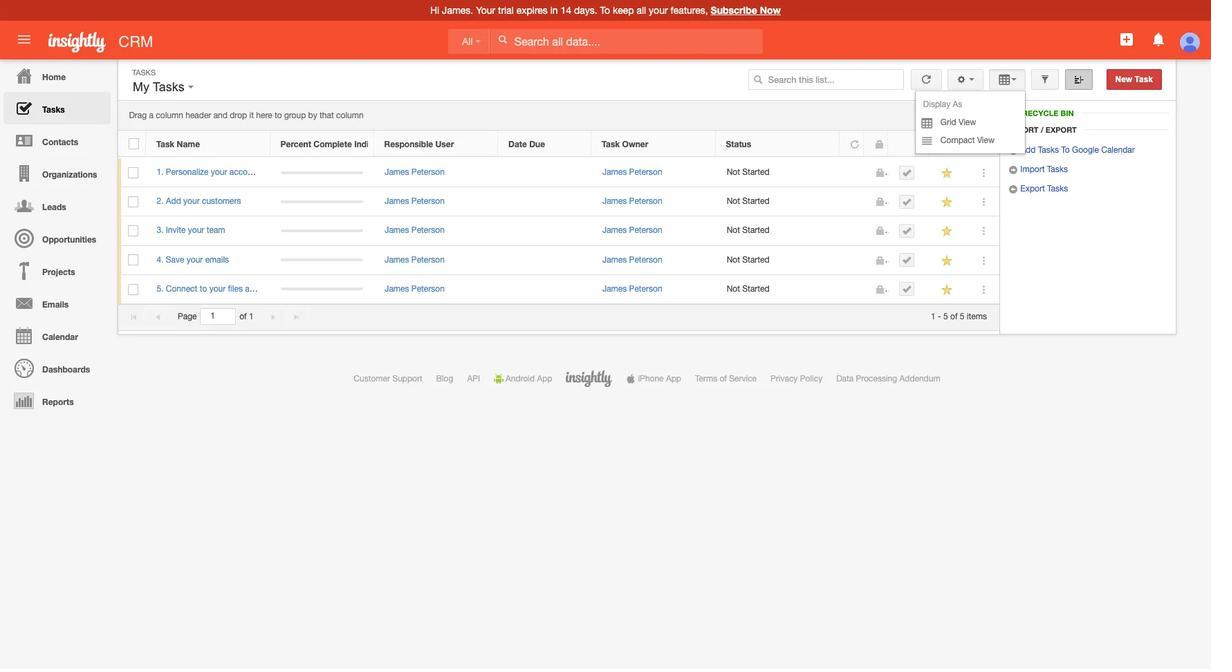 Task type: describe. For each thing, give the bounding box(es) containing it.
date
[[509, 139, 527, 149]]

1 vertical spatial calendar
[[42, 332, 78, 343]]

private task image for 1. personalize your account
[[876, 168, 885, 178]]

hi
[[430, 5, 440, 16]]

started for 4. save your emails
[[743, 255, 770, 265]]

not started cell for 2. add your customers
[[716, 188, 841, 217]]

task for task owner
[[602, 139, 620, 149]]

opportunities link
[[3, 222, 111, 255]]

show list view filters image
[[1041, 75, 1051, 84]]

compact view link
[[916, 131, 1025, 149]]

1. personalize your account link
[[157, 167, 266, 177]]

5. connect to your files and apps
[[157, 284, 280, 294]]

1 horizontal spatial of
[[720, 374, 727, 384]]

james.
[[442, 5, 474, 16]]

home link
[[3, 60, 111, 92]]

-
[[938, 312, 942, 322]]

responsible
[[384, 139, 433, 149]]

subscribe
[[711, 4, 758, 16]]

crm
[[119, 33, 153, 51]]

repeating task image
[[850, 140, 860, 149]]

emails
[[42, 300, 69, 310]]

projects
[[42, 267, 75, 278]]

leads link
[[3, 190, 111, 222]]

name
[[177, 139, 200, 149]]

task owner
[[602, 139, 649, 149]]

leads
[[42, 202, 66, 212]]

all
[[637, 5, 647, 16]]

following image for 3. invite your team
[[941, 225, 955, 238]]

mark this task complete image for 5. connect to your files and apps
[[903, 285, 912, 294]]

items
[[967, 312, 988, 322]]

percent
[[281, 139, 311, 149]]

refresh list image
[[920, 75, 933, 84]]

row containing 1. personalize your account
[[118, 158, 1000, 188]]

tasks for my tasks
[[153, 80, 185, 94]]

view for compact view
[[978, 136, 995, 145]]

iphone app link
[[627, 374, 682, 384]]

all link
[[448, 29, 490, 54]]

android app
[[506, 374, 553, 384]]

row containing 3. invite your team
[[118, 217, 1000, 246]]

now
[[760, 4, 781, 16]]

terms of service
[[695, 374, 757, 384]]

android
[[506, 374, 535, 384]]

app for android app
[[537, 374, 553, 384]]

not started cell for 4. save your emails
[[716, 246, 841, 275]]

all
[[462, 36, 473, 47]]

customer support link
[[354, 374, 423, 384]]

trial
[[498, 5, 514, 16]]

files
[[228, 284, 243, 294]]

your
[[476, 5, 496, 16]]

invite
[[166, 226, 186, 236]]

task for task name
[[156, 139, 175, 149]]

not started for 5. connect to your files and apps
[[727, 284, 770, 294]]

connect
[[166, 284, 197, 294]]

add inside add tasks to google calendar link
[[1021, 145, 1036, 155]]

1 vertical spatial export
[[1021, 184, 1045, 194]]

not for 4. save your emails
[[727, 255, 740, 265]]

team
[[207, 226, 225, 236]]

tasks up contacts link
[[42, 104, 65, 115]]

it
[[249, 111, 254, 121]]

14
[[561, 5, 572, 16]]

addendum
[[900, 374, 941, 384]]

here
[[256, 111, 272, 121]]

owner
[[623, 139, 649, 149]]

privacy policy link
[[771, 374, 823, 384]]

2. add your customers link
[[157, 197, 248, 206]]

terms
[[695, 374, 718, 384]]

1 column from the left
[[156, 111, 183, 121]]

import tasks link
[[1009, 165, 1069, 175]]

as
[[953, 100, 963, 109]]

date due
[[509, 139, 545, 149]]

personalize
[[166, 167, 209, 177]]

reports link
[[3, 385, 111, 417]]

service
[[730, 374, 757, 384]]

reports
[[42, 397, 74, 408]]

not started for 3. invite your team
[[727, 226, 770, 236]]

import / export
[[1009, 125, 1077, 134]]

tasks link
[[3, 92, 111, 125]]

navigation containing home
[[0, 60, 111, 417]]

not started cell for 1. personalize your account
[[716, 158, 841, 188]]

private task image for status
[[875, 140, 884, 149]]

task name
[[156, 139, 200, 149]]

your inside hi james. your trial expires in 14 days. to keep all your features, subscribe now
[[649, 5, 668, 16]]

features,
[[671, 5, 708, 16]]

/
[[1041, 125, 1044, 134]]

row group containing 1. personalize your account
[[118, 158, 1000, 304]]

2.
[[157, 197, 164, 206]]

complete
[[314, 139, 352, 149]]

not started cell for 5. connect to your files and apps
[[716, 275, 841, 304]]

cog image
[[957, 75, 967, 84]]

row containing 4. save your emails
[[118, 246, 1000, 275]]

Search all data.... text field
[[491, 29, 763, 54]]

not for 5. connect to your files and apps
[[727, 284, 740, 294]]

save
[[166, 255, 184, 265]]

bin
[[1061, 109, 1074, 118]]

my
[[133, 80, 149, 94]]

4. save your emails link
[[157, 255, 236, 265]]

header
[[186, 111, 211, 121]]

1 horizontal spatial to
[[275, 111, 282, 121]]

0 vertical spatial calendar
[[1102, 145, 1135, 155]]

your for customers
[[183, 197, 200, 206]]

user
[[436, 139, 454, 149]]

your for team
[[188, 226, 204, 236]]

hi james. your trial expires in 14 days. to keep all your features, subscribe now
[[430, 4, 781, 16]]

following image for 5. connect to your files and apps
[[941, 284, 955, 297]]

add tasks to google calendar link
[[1009, 145, 1135, 156]]

support
[[393, 374, 423, 384]]

projects link
[[3, 255, 111, 287]]

mark this task complete image for 1. personalize your account
[[903, 168, 912, 178]]

expires
[[517, 5, 548, 16]]

0 horizontal spatial 1
[[249, 312, 254, 322]]

google
[[1073, 145, 1100, 155]]

notifications image
[[1151, 31, 1167, 48]]

due
[[530, 139, 545, 149]]

0 horizontal spatial of
[[240, 312, 247, 322]]

days.
[[574, 5, 598, 16]]

mark this task complete image for 2. add your customers
[[903, 197, 912, 207]]

processing
[[856, 374, 898, 384]]



Task type: locate. For each thing, give the bounding box(es) containing it.
5 not started from the top
[[727, 284, 770, 294]]

contacts
[[42, 137, 78, 147]]

not started cell
[[716, 158, 841, 188], [716, 188, 841, 217], [716, 217, 841, 246], [716, 246, 841, 275], [716, 275, 841, 304]]

not
[[727, 167, 740, 177], [727, 197, 740, 206], [727, 226, 740, 236], [727, 255, 740, 265], [727, 284, 740, 294]]

5 not from the top
[[727, 284, 740, 294]]

1 field
[[201, 310, 236, 324]]

tasks up import tasks in the top of the page
[[1038, 145, 1059, 155]]

page
[[178, 312, 197, 322]]

your right 'save'
[[187, 255, 203, 265]]

to left the google
[[1062, 145, 1070, 155]]

terms of service link
[[695, 374, 757, 384]]

1 vertical spatial to
[[1062, 145, 1070, 155]]

1 horizontal spatial 5
[[960, 312, 965, 322]]

account
[[230, 167, 260, 177]]

None checkbox
[[129, 138, 139, 149], [128, 226, 139, 237], [128, 255, 139, 266], [128, 284, 139, 295], [129, 138, 139, 149], [128, 226, 139, 237], [128, 255, 139, 266], [128, 284, 139, 295]]

display as
[[924, 100, 963, 109]]

1 vertical spatial mark this task complete image
[[903, 226, 912, 236]]

export down bin
[[1046, 125, 1077, 134]]

tasks inside button
[[153, 80, 185, 94]]

row containing task name
[[118, 131, 999, 157]]

3 row from the top
[[118, 188, 1000, 217]]

view for grid view
[[959, 118, 977, 127]]

0 horizontal spatial add
[[166, 197, 181, 206]]

your left files at left top
[[209, 284, 226, 294]]

task left the name
[[156, 139, 175, 149]]

2 mark this task complete image from the top
[[903, 226, 912, 236]]

and left drop
[[214, 111, 228, 121]]

2 horizontal spatial of
[[951, 312, 958, 322]]

calendar up dashboards link
[[42, 332, 78, 343]]

export right circle arrow left image
[[1021, 184, 1045, 194]]

1 horizontal spatial app
[[666, 374, 682, 384]]

percent complete indicator responsible user
[[281, 139, 454, 149]]

private task image for not started
[[876, 227, 885, 236]]

0 vertical spatial to
[[600, 5, 610, 16]]

0 vertical spatial circle arrow right image
[[1009, 146, 1019, 156]]

1 mark this task complete image from the top
[[903, 168, 912, 178]]

1 circle arrow right image from the top
[[1009, 146, 1019, 156]]

1 started from the top
[[743, 167, 770, 177]]

dashboards link
[[3, 352, 111, 385]]

calendar right the google
[[1102, 145, 1135, 155]]

to inside hi james. your trial expires in 14 days. to keep all your features, subscribe now
[[600, 5, 610, 16]]

following image
[[941, 167, 955, 180]]

0 horizontal spatial view
[[959, 118, 977, 127]]

not started for 4. save your emails
[[727, 255, 770, 265]]

5 started from the top
[[743, 284, 770, 294]]

0 vertical spatial to
[[275, 111, 282, 121]]

private task image
[[876, 168, 885, 178], [876, 197, 885, 207], [876, 256, 885, 265], [876, 285, 885, 295]]

opportunities
[[42, 235, 96, 245]]

2 row from the top
[[118, 158, 1000, 188]]

tasks down add tasks to google calendar link
[[1048, 165, 1069, 174]]

task left the owner
[[602, 139, 620, 149]]

5
[[944, 312, 949, 322], [960, 312, 965, 322]]

data processing addendum
[[837, 374, 941, 384]]

data processing addendum link
[[837, 374, 941, 384]]

james peterson
[[385, 167, 445, 177], [603, 167, 663, 177], [385, 197, 445, 206], [603, 197, 663, 206], [385, 226, 445, 236], [603, 226, 663, 236], [385, 255, 445, 265], [603, 255, 663, 265], [385, 284, 445, 294], [603, 284, 663, 294]]

private task image for 2. add your customers
[[876, 197, 885, 207]]

4 row from the top
[[118, 217, 1000, 246]]

your right all
[[649, 5, 668, 16]]

2 5 from the left
[[960, 312, 965, 322]]

api
[[467, 374, 480, 384]]

2. add your customers
[[157, 197, 241, 206]]

5.
[[157, 284, 164, 294]]

following image
[[941, 196, 955, 209], [941, 225, 955, 238], [941, 254, 955, 268], [941, 284, 955, 297]]

your for account
[[211, 167, 227, 177]]

private task image
[[875, 140, 884, 149], [876, 227, 885, 236]]

view down grid view link
[[978, 136, 995, 145]]

circle arrow right image
[[1009, 146, 1019, 156], [1009, 166, 1019, 175]]

row
[[118, 131, 999, 157], [118, 158, 1000, 188], [118, 188, 1000, 217], [118, 217, 1000, 246], [118, 246, 1000, 275], [118, 275, 1000, 304]]

0 vertical spatial export
[[1046, 125, 1077, 134]]

4 started from the top
[[743, 255, 770, 265]]

blog
[[436, 374, 454, 384]]

1 vertical spatial circle arrow right image
[[1009, 166, 1019, 175]]

not for 2. add your customers
[[727, 197, 740, 206]]

subscribe now link
[[711, 4, 781, 16]]

2 not from the top
[[727, 197, 740, 206]]

0 horizontal spatial column
[[156, 111, 183, 121]]

1 horizontal spatial 1
[[932, 312, 936, 322]]

1 - 5 of 5 items
[[932, 312, 988, 322]]

tasks down import tasks in the top of the page
[[1048, 184, 1069, 194]]

view up compact view
[[959, 118, 977, 127]]

1 app from the left
[[537, 374, 553, 384]]

task right the new
[[1135, 75, 1154, 84]]

2 horizontal spatial task
[[1135, 75, 1154, 84]]

your left team on the top left of the page
[[188, 226, 204, 236]]

add tasks to google calendar
[[1019, 145, 1135, 155]]

circle arrow right image inside add tasks to google calendar link
[[1009, 146, 1019, 156]]

dashboards
[[42, 365, 90, 375]]

1. personalize your account
[[157, 167, 260, 177]]

0 vertical spatial mark this task complete image
[[903, 197, 912, 207]]

3 private task image from the top
[[876, 256, 885, 265]]

2 app from the left
[[666, 374, 682, 384]]

4 not started cell from the top
[[716, 246, 841, 275]]

1 horizontal spatial to
[[1062, 145, 1070, 155]]

0 horizontal spatial to
[[200, 284, 207, 294]]

3 following image from the top
[[941, 254, 955, 268]]

and inside row
[[245, 284, 259, 294]]

started for 3. invite your team
[[743, 226, 770, 236]]

your left account
[[211, 167, 227, 177]]

3. invite your team link
[[157, 226, 232, 236]]

0 vertical spatial mark this task complete image
[[903, 168, 912, 178]]

tasks right my at left top
[[153, 80, 185, 94]]

show sidebar image
[[1074, 75, 1084, 84]]

6 row from the top
[[118, 275, 1000, 304]]

to left the 'keep'
[[600, 5, 610, 16]]

2 column from the left
[[336, 111, 364, 121]]

calendar
[[1102, 145, 1135, 155], [42, 332, 78, 343]]

0 horizontal spatial and
[[214, 111, 228, 121]]

not for 1. personalize your account
[[727, 167, 740, 177]]

compact view
[[941, 136, 995, 145]]

1 right 1 field
[[249, 312, 254, 322]]

not started for 1. personalize your account
[[727, 167, 770, 177]]

0 vertical spatial and
[[214, 111, 228, 121]]

app right iphone
[[666, 374, 682, 384]]

grid view
[[941, 118, 977, 127]]

5 row from the top
[[118, 246, 1000, 275]]

2 circle arrow right image from the top
[[1009, 166, 1019, 175]]

5 not started cell from the top
[[716, 275, 841, 304]]

column right that
[[336, 111, 364, 121]]

navigation
[[0, 60, 111, 417]]

1 mark this task complete image from the top
[[903, 197, 912, 207]]

to right here
[[275, 111, 282, 121]]

import up export tasks link
[[1021, 165, 1045, 174]]

to right connect
[[200, 284, 207, 294]]

my tasks button
[[129, 77, 197, 98]]

row group
[[118, 158, 1000, 304]]

recycle bin
[[1023, 109, 1074, 118]]

4.
[[157, 255, 164, 265]]

1 left "-"
[[932, 312, 936, 322]]

white image
[[498, 35, 508, 44]]

1 row from the top
[[118, 131, 999, 157]]

1 vertical spatial to
[[200, 284, 207, 294]]

circle arrow left image
[[1009, 185, 1019, 195]]

circle arrow right image inside import tasks "link"
[[1009, 166, 1019, 175]]

3.
[[157, 226, 164, 236]]

your for emails
[[187, 255, 203, 265]]

4 not from the top
[[727, 255, 740, 265]]

cell
[[270, 158, 374, 188], [499, 158, 592, 188], [841, 158, 865, 188], [889, 158, 931, 188], [270, 188, 374, 217], [499, 188, 592, 217], [841, 188, 865, 217], [889, 188, 931, 217], [270, 217, 374, 246], [499, 217, 592, 246], [841, 217, 865, 246], [889, 217, 931, 246], [270, 246, 374, 275], [499, 246, 592, 275], [841, 246, 865, 275], [889, 246, 931, 275], [270, 275, 374, 304], [499, 275, 592, 304], [841, 275, 865, 304], [889, 275, 931, 304]]

import left /
[[1009, 125, 1039, 134]]

import for import / export
[[1009, 125, 1039, 134]]

4 not started from the top
[[727, 255, 770, 265]]

new task link
[[1107, 69, 1163, 90]]

circle arrow right image up import tasks "link" at top right
[[1009, 146, 1019, 156]]

1 vertical spatial import
[[1021, 165, 1045, 174]]

1 vertical spatial mark this task complete image
[[903, 285, 912, 294]]

Search this list... text field
[[749, 69, 904, 90]]

new task
[[1116, 75, 1154, 84]]

not started for 2. add your customers
[[727, 197, 770, 206]]

2 private task image from the top
[[876, 197, 885, 207]]

1 horizontal spatial view
[[978, 136, 995, 145]]

organizations
[[42, 170, 97, 180]]

1 private task image from the top
[[876, 168, 885, 178]]

1 horizontal spatial calendar
[[1102, 145, 1135, 155]]

3 not from the top
[[727, 226, 740, 236]]

by
[[308, 111, 317, 121]]

your up the 3. invite your team
[[183, 197, 200, 206]]

3 mark this task complete image from the top
[[903, 255, 912, 265]]

customer
[[354, 374, 390, 384]]

1 vertical spatial and
[[245, 284, 259, 294]]

3 started from the top
[[743, 226, 770, 236]]

1 5 from the left
[[944, 312, 949, 322]]

data
[[837, 374, 854, 384]]

a
[[149, 111, 154, 121]]

add up import tasks "link" at top right
[[1021, 145, 1036, 155]]

1 horizontal spatial export
[[1046, 125, 1077, 134]]

started for 1. personalize your account
[[743, 167, 770, 177]]

0 vertical spatial view
[[959, 118, 977, 127]]

display
[[924, 100, 951, 109]]

column
[[156, 111, 183, 121], [336, 111, 364, 121]]

2 following image from the top
[[941, 225, 955, 238]]

following image for 2. add your customers
[[941, 196, 955, 209]]

2 started from the top
[[743, 197, 770, 206]]

tasks up my at left top
[[132, 69, 156, 77]]

to
[[275, 111, 282, 121], [200, 284, 207, 294]]

organizations link
[[3, 157, 111, 190]]

search image
[[753, 75, 763, 84]]

to inside row
[[200, 284, 207, 294]]

api link
[[467, 374, 480, 384]]

customer support
[[354, 374, 423, 384]]

row containing 2. add your customers
[[118, 188, 1000, 217]]

export
[[1046, 125, 1077, 134], [1021, 184, 1045, 194]]

4 private task image from the top
[[876, 285, 885, 295]]

app for iphone app
[[666, 374, 682, 384]]

1 not started cell from the top
[[716, 158, 841, 188]]

1 not from the top
[[727, 167, 740, 177]]

2 not started from the top
[[727, 197, 770, 206]]

tasks for export tasks
[[1048, 184, 1069, 194]]

and right files at left top
[[245, 284, 259, 294]]

0 horizontal spatial to
[[600, 5, 610, 16]]

import for import tasks
[[1021, 165, 1045, 174]]

policy
[[800, 374, 823, 384]]

your
[[649, 5, 668, 16], [211, 167, 227, 177], [183, 197, 200, 206], [188, 226, 204, 236], [187, 255, 203, 265], [209, 284, 226, 294]]

2 vertical spatial mark this task complete image
[[903, 255, 912, 265]]

home
[[42, 72, 66, 82]]

circle arrow right image up circle arrow left image
[[1009, 166, 1019, 175]]

add inside row
[[166, 197, 181, 206]]

of right 1 field
[[240, 312, 247, 322]]

private task image for 5. connect to your files and apps
[[876, 285, 885, 295]]

recycle
[[1023, 109, 1059, 118]]

tasks for add tasks to google calendar
[[1038, 145, 1059, 155]]

2 mark this task complete image from the top
[[903, 285, 912, 294]]

column right a
[[156, 111, 183, 121]]

not for 3. invite your team
[[727, 226, 740, 236]]

1.
[[157, 167, 164, 177]]

android app link
[[494, 374, 553, 384]]

of right "-"
[[951, 312, 958, 322]]

group
[[284, 111, 306, 121]]

status
[[726, 139, 752, 149]]

0 horizontal spatial 5
[[944, 312, 949, 322]]

started for 2. add your customers
[[743, 197, 770, 206]]

not started cell for 3. invite your team
[[716, 217, 841, 246]]

of right terms
[[720, 374, 727, 384]]

grid
[[941, 118, 957, 127]]

3. invite your team
[[157, 226, 225, 236]]

app right android in the left bottom of the page
[[537, 374, 553, 384]]

that
[[320, 111, 334, 121]]

import tasks
[[1019, 165, 1069, 174]]

0 horizontal spatial app
[[537, 374, 553, 384]]

started
[[743, 167, 770, 177], [743, 197, 770, 206], [743, 226, 770, 236], [743, 255, 770, 265], [743, 284, 770, 294]]

row containing 5. connect to your files and apps
[[118, 275, 1000, 304]]

tasks inside "link"
[[1048, 165, 1069, 174]]

4 following image from the top
[[941, 284, 955, 297]]

1 vertical spatial view
[[978, 136, 995, 145]]

peterson
[[412, 167, 445, 177], [629, 167, 663, 177], [412, 197, 445, 206], [629, 197, 663, 206], [412, 226, 445, 236], [629, 226, 663, 236], [412, 255, 445, 265], [629, 255, 663, 265], [412, 284, 445, 294], [629, 284, 663, 294]]

0 horizontal spatial export
[[1021, 184, 1045, 194]]

3 not started from the top
[[727, 226, 770, 236]]

iphone app
[[638, 374, 682, 384]]

keep
[[613, 5, 634, 16]]

1 vertical spatial private task image
[[876, 227, 885, 236]]

circle arrow right image for import tasks
[[1009, 166, 1019, 175]]

privacy policy
[[771, 374, 823, 384]]

indicator
[[354, 139, 390, 149]]

tasks
[[132, 69, 156, 77], [153, 80, 185, 94], [42, 104, 65, 115], [1038, 145, 1059, 155], [1048, 165, 1069, 174], [1048, 184, 1069, 194]]

0 vertical spatial add
[[1021, 145, 1036, 155]]

1 following image from the top
[[941, 196, 955, 209]]

mark this task complete image
[[903, 197, 912, 207], [903, 285, 912, 294]]

1 horizontal spatial and
[[245, 284, 259, 294]]

0 vertical spatial import
[[1009, 125, 1039, 134]]

app
[[537, 374, 553, 384], [666, 374, 682, 384]]

1 horizontal spatial column
[[336, 111, 364, 121]]

recycle bin link
[[1009, 109, 1081, 118]]

import inside "link"
[[1021, 165, 1045, 174]]

None checkbox
[[128, 167, 139, 178], [128, 197, 139, 208], [128, 167, 139, 178], [128, 197, 139, 208]]

3 not started cell from the top
[[716, 217, 841, 246]]

mark this task complete image for 4. save your emails
[[903, 255, 912, 265]]

private task image for 4. save your emails
[[876, 256, 885, 265]]

1 horizontal spatial task
[[602, 139, 620, 149]]

mark this task complete image
[[903, 168, 912, 178], [903, 226, 912, 236], [903, 255, 912, 265]]

mark this task complete image for 3. invite your team
[[903, 226, 912, 236]]

0 horizontal spatial calendar
[[42, 332, 78, 343]]

1 vertical spatial add
[[166, 197, 181, 206]]

0 vertical spatial private task image
[[875, 140, 884, 149]]

compact
[[941, 136, 975, 145]]

export tasks link
[[1009, 184, 1069, 195]]

1 horizontal spatial add
[[1021, 145, 1036, 155]]

circle arrow right image for add tasks to google calendar
[[1009, 146, 1019, 156]]

5 right "-"
[[944, 312, 949, 322]]

drag
[[129, 111, 147, 121]]

add right 2.
[[166, 197, 181, 206]]

started for 5. connect to your files and apps
[[743, 284, 770, 294]]

following image for 4. save your emails
[[941, 254, 955, 268]]

new
[[1116, 75, 1133, 84]]

1 not started from the top
[[727, 167, 770, 177]]

0 horizontal spatial task
[[156, 139, 175, 149]]

5. connect to your files and apps link
[[157, 284, 287, 294]]

of 1
[[240, 312, 254, 322]]

5 left the items
[[960, 312, 965, 322]]

tasks for import tasks
[[1048, 165, 1069, 174]]

2 not started cell from the top
[[716, 188, 841, 217]]



Task type: vqa. For each thing, say whether or not it's contained in the screenshot.
Total Sales by Rep link
no



